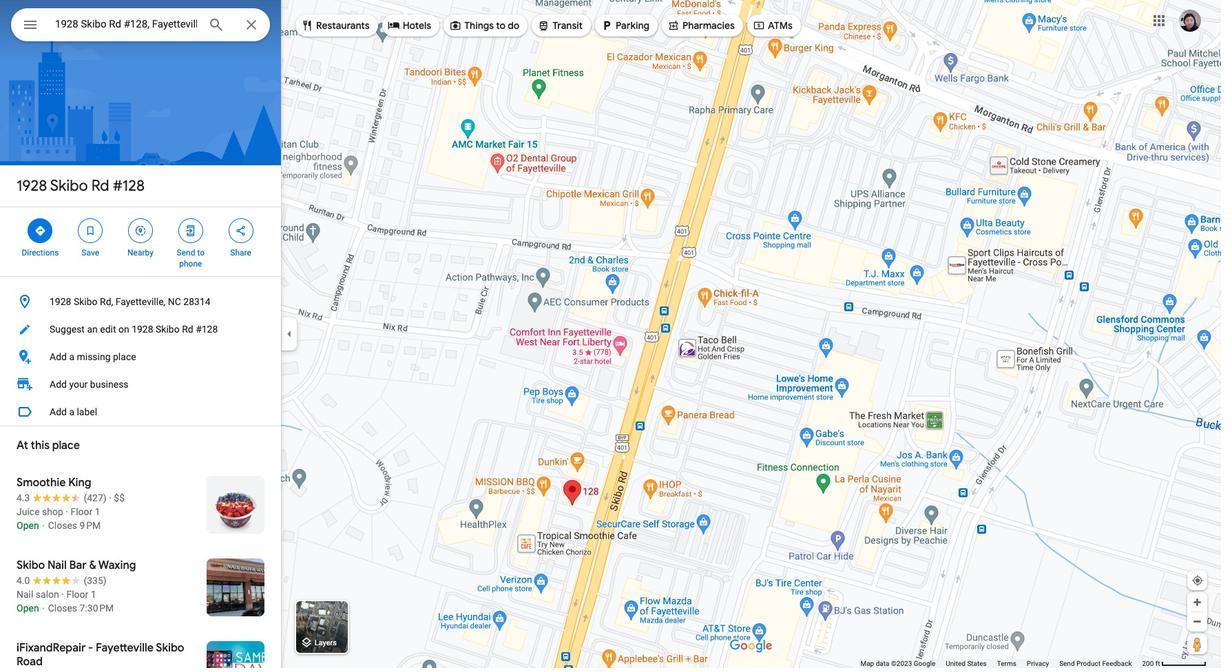 Task type: vqa. For each thing, say whether or not it's contained in the screenshot.


Task type: locate. For each thing, give the bounding box(es) containing it.
suggest an edit on 1928 skibo rd #128 button
[[0, 315, 281, 343]]

road
[[17, 655, 43, 668]]

waxing
[[98, 559, 136, 572]]

layers
[[315, 639, 337, 648]]

send inside button
[[1059, 660, 1075, 667]]

0 horizontal spatial ·
[[61, 589, 64, 600]]

open
[[17, 520, 39, 531], [17, 603, 39, 614]]

1 for king
[[95, 506, 100, 517]]

1 open from the top
[[17, 520, 39, 531]]

closes inside the nail salon · floor 1 open ⋅ closes 7:30 pm
[[48, 603, 77, 614]]

2 horizontal spatial 1928
[[132, 324, 153, 335]]

0 vertical spatial to
[[496, 19, 506, 32]]

0 horizontal spatial nail
[[17, 589, 33, 600]]


[[601, 18, 613, 33]]

4.3
[[17, 492, 30, 503]]

0 horizontal spatial send
[[177, 248, 195, 258]]

send up phone
[[177, 248, 195, 258]]

1 vertical spatial to
[[197, 248, 205, 258]]

add inside button
[[50, 406, 67, 417]]

 transit
[[537, 18, 583, 33]]

save
[[82, 248, 99, 258]]

1 horizontal spatial place
[[113, 351, 136, 362]]

2 ⋅ from the top
[[41, 603, 46, 614]]

0 horizontal spatial place
[[52, 439, 80, 452]]

king
[[68, 476, 91, 490]]

#128 up 
[[113, 176, 145, 196]]

a inside button
[[69, 351, 74, 362]]


[[667, 18, 680, 33]]

nc
[[168, 296, 181, 307]]

 parking
[[601, 18, 649, 33]]

rd inside button
[[182, 324, 193, 335]]

1 down (427)
[[95, 506, 100, 517]]

add down suggest
[[50, 351, 67, 362]]

floor inside the nail salon · floor 1 open ⋅ closes 7:30 pm
[[66, 589, 88, 600]]

data
[[876, 660, 889, 667]]

footer
[[860, 659, 1142, 668]]

0 vertical spatial floor
[[71, 506, 92, 517]]

open down salon
[[17, 603, 39, 614]]

200 ft button
[[1142, 660, 1207, 667]]

nail inside the nail salon · floor 1 open ⋅ closes 7:30 pm
[[17, 589, 33, 600]]

your
[[69, 379, 88, 390]]


[[84, 223, 97, 238]]

add inside "link"
[[50, 379, 67, 390]]


[[388, 18, 400, 33]]

nail salon · floor 1 open ⋅ closes 7:30 pm
[[17, 589, 114, 614]]

open inside the nail salon · floor 1 open ⋅ closes 7:30 pm
[[17, 603, 39, 614]]


[[301, 18, 313, 33]]

1 vertical spatial add
[[50, 379, 67, 390]]

1 inside juice shop · floor 1 open ⋅ closes 9 pm
[[95, 506, 100, 517]]

zoom out image
[[1192, 616, 1203, 627]]

0 vertical spatial 1
[[95, 506, 100, 517]]

to
[[496, 19, 506, 32], [197, 248, 205, 258]]

a for label
[[69, 406, 74, 417]]

 atms
[[753, 18, 793, 33]]

0 vertical spatial a
[[69, 351, 74, 362]]

⋅ down salon
[[41, 603, 46, 614]]

1928
[[17, 176, 47, 196], [50, 296, 71, 307], [132, 324, 153, 335]]

floor inside juice shop · floor 1 open ⋅ closes 9 pm
[[71, 506, 92, 517]]

2 vertical spatial add
[[50, 406, 67, 417]]

0 vertical spatial open
[[17, 520, 39, 531]]

0 vertical spatial place
[[113, 351, 136, 362]]

bar
[[69, 559, 87, 572]]

place right this
[[52, 439, 80, 452]]

suggest
[[50, 324, 85, 335]]

0 horizontal spatial #128
[[113, 176, 145, 196]]

closes down salon
[[48, 603, 77, 614]]

skibo left rd,
[[74, 296, 97, 307]]

send left product
[[1059, 660, 1075, 667]]

directions
[[22, 248, 59, 258]]

1928 up 
[[17, 176, 47, 196]]

google
[[914, 660, 935, 667]]

add
[[50, 351, 67, 362], [50, 379, 67, 390], [50, 406, 67, 417]]

⋅
[[41, 520, 46, 531], [41, 603, 46, 614]]

 button
[[11, 8, 50, 44]]

1 horizontal spatial send
[[1059, 660, 1075, 667]]

2 closes from the top
[[48, 603, 77, 614]]

on
[[118, 324, 129, 335]]

pharmacies
[[683, 19, 735, 32]]

2 open from the top
[[17, 603, 39, 614]]

floor down '4.0 stars 335 reviews' image
[[66, 589, 88, 600]]

· inside the nail salon · floor 1 open ⋅ closes 7:30 pm
[[61, 589, 64, 600]]

1 add from the top
[[50, 351, 67, 362]]

open inside juice shop · floor 1 open ⋅ closes 9 pm
[[17, 520, 39, 531]]

nail up '4.0 stars 335 reviews' image
[[48, 559, 67, 572]]

1 vertical spatial ·
[[66, 506, 68, 517]]

a inside button
[[69, 406, 74, 417]]

send for send to phone
[[177, 248, 195, 258]]

0 vertical spatial send
[[177, 248, 195, 258]]

2 horizontal spatial ·
[[109, 492, 111, 503]]

1 horizontal spatial #128
[[196, 324, 218, 335]]

add a label
[[50, 406, 97, 417]]

0 vertical spatial 1928
[[17, 176, 47, 196]]

add your business link
[[0, 371, 281, 398]]

nail
[[48, 559, 67, 572], [17, 589, 33, 600]]

juice shop · floor 1 open ⋅ closes 9 pm
[[17, 506, 101, 531]]

nail down 4.0
[[17, 589, 33, 600]]

4.0 stars 335 reviews image
[[17, 574, 107, 587]]

send inside send to phone
[[177, 248, 195, 258]]

1 vertical spatial open
[[17, 603, 39, 614]]

skibo down nc on the left of page
[[156, 324, 180, 335]]

terms button
[[997, 659, 1016, 668]]

0 horizontal spatial 1928
[[17, 176, 47, 196]]

feedback
[[1102, 660, 1132, 667]]

1 vertical spatial ⋅
[[41, 603, 46, 614]]

-
[[88, 641, 93, 655]]

google maps element
[[0, 0, 1221, 668]]

1928 up suggest
[[50, 296, 71, 307]]

1 vertical spatial 1
[[91, 589, 96, 600]]

place
[[113, 351, 136, 362], [52, 439, 80, 452]]

2 vertical spatial ·
[[61, 589, 64, 600]]

1 vertical spatial closes
[[48, 603, 77, 614]]

· inside juice shop · floor 1 open ⋅ closes 9 pm
[[66, 506, 68, 517]]

place inside button
[[113, 351, 136, 362]]

1 ⋅ from the top
[[41, 520, 46, 531]]

actions for 1928 skibo rd #128 region
[[0, 207, 281, 276]]

closes inside juice shop · floor 1 open ⋅ closes 9 pm
[[48, 520, 77, 531]]

add inside button
[[50, 351, 67, 362]]

to up phone
[[197, 248, 205, 258]]

to left do on the top left of page
[[496, 19, 506, 32]]

ifixandrepair - fayetteville skibo road
[[17, 641, 184, 668]]

ifixandrepair - fayetteville skibo road link
[[0, 630, 281, 668]]

show your location image
[[1191, 574, 1204, 587]]

3 add from the top
[[50, 406, 67, 417]]

1 horizontal spatial 1928
[[50, 296, 71, 307]]

1 vertical spatial nail
[[17, 589, 33, 600]]

smoothie
[[17, 476, 66, 490]]

business
[[90, 379, 129, 390]]

show street view coverage image
[[1187, 634, 1207, 654]]

(427)
[[84, 492, 107, 503]]

⋅ inside juice shop · floor 1 open ⋅ closes 9 pm
[[41, 520, 46, 531]]

None field
[[55, 16, 197, 32]]

footer containing map data ©2023 google
[[860, 659, 1142, 668]]

1 closes from the top
[[48, 520, 77, 531]]

1 vertical spatial floor
[[66, 589, 88, 600]]

parking
[[616, 19, 649, 32]]

1 vertical spatial 1928
[[50, 296, 71, 307]]

1928 skibo rd, fayetteville, nc 28314 button
[[0, 288, 281, 315]]

restaurants
[[316, 19, 370, 32]]

united states button
[[946, 659, 987, 668]]

0 vertical spatial closes
[[48, 520, 77, 531]]

rd,
[[100, 296, 113, 307]]

1928 skibo rd #128 main content
[[0, 0, 281, 668]]

1
[[95, 506, 100, 517], [91, 589, 96, 600]]

place down on
[[113, 351, 136, 362]]

1 horizontal spatial nail
[[48, 559, 67, 572]]

hotels
[[403, 19, 431, 32]]

#128 down the 28314
[[196, 324, 218, 335]]

1 horizontal spatial rd
[[182, 324, 193, 335]]

shop
[[42, 506, 63, 517]]

1 vertical spatial send
[[1059, 660, 1075, 667]]

0 horizontal spatial to
[[197, 248, 205, 258]]

1 vertical spatial rd
[[182, 324, 193, 335]]

· left $$
[[109, 492, 111, 503]]

1 for nail
[[91, 589, 96, 600]]

open for skibo nail bar & waxing
[[17, 603, 39, 614]]

a for missing
[[69, 351, 74, 362]]

1 a from the top
[[69, 351, 74, 362]]

a left label
[[69, 406, 74, 417]]

·
[[109, 492, 111, 503], [66, 506, 68, 517], [61, 589, 64, 600]]

add for add a label
[[50, 406, 67, 417]]

4.3 stars 427 reviews image
[[17, 491, 107, 505]]

1 inside the nail salon · floor 1 open ⋅ closes 7:30 pm
[[91, 589, 96, 600]]

⋅ for smoothie
[[41, 520, 46, 531]]

1 horizontal spatial to
[[496, 19, 506, 32]]

1 vertical spatial #128
[[196, 324, 218, 335]]

skibo inside the suggest an edit on 1928 skibo rd #128 button
[[156, 324, 180, 335]]

2 a from the top
[[69, 406, 74, 417]]

closes down shop
[[48, 520, 77, 531]]


[[134, 223, 147, 238]]

add left your
[[50, 379, 67, 390]]

⋅ down shop
[[41, 520, 46, 531]]

floor
[[71, 506, 92, 517], [66, 589, 88, 600]]

 things to do
[[449, 18, 519, 33]]

· down '4.0 stars 335 reviews' image
[[61, 589, 64, 600]]

2 vertical spatial 1928
[[132, 324, 153, 335]]

closes for king
[[48, 520, 77, 531]]

0 vertical spatial ·
[[109, 492, 111, 503]]

send
[[177, 248, 195, 258], [1059, 660, 1075, 667]]

transit
[[553, 19, 583, 32]]

add left label
[[50, 406, 67, 417]]

rd down the 28314
[[182, 324, 193, 335]]

#128
[[113, 176, 145, 196], [196, 324, 218, 335]]

1928 skibo rd, fayetteville, nc 28314
[[50, 296, 211, 307]]

28314
[[183, 296, 211, 307]]

a
[[69, 351, 74, 362], [69, 406, 74, 417]]

skibo right fayetteville
[[156, 641, 184, 655]]

⋅ inside the nail salon · floor 1 open ⋅ closes 7:30 pm
[[41, 603, 46, 614]]

· right shop
[[66, 506, 68, 517]]

1928 right on
[[132, 324, 153, 335]]

0 horizontal spatial rd
[[91, 176, 109, 196]]

floor up 9 pm
[[71, 506, 92, 517]]


[[449, 18, 462, 33]]

rd up 
[[91, 176, 109, 196]]

1 horizontal spatial ·
[[66, 506, 68, 517]]

0 vertical spatial add
[[50, 351, 67, 362]]

0 vertical spatial ⋅
[[41, 520, 46, 531]]

to inside send to phone
[[197, 248, 205, 258]]

open down juice
[[17, 520, 39, 531]]

a left missing
[[69, 351, 74, 362]]

2 add from the top
[[50, 379, 67, 390]]

ft
[[1156, 660, 1160, 667]]

1 down (335)
[[91, 589, 96, 600]]

1 vertical spatial a
[[69, 406, 74, 417]]



Task type: describe. For each thing, give the bounding box(es) containing it.
terms
[[997, 660, 1016, 667]]

footer inside "google maps" element
[[860, 659, 1142, 668]]

skibo up 
[[50, 176, 88, 196]]

this
[[31, 439, 50, 452]]

(335)
[[84, 575, 107, 586]]

do
[[508, 19, 519, 32]]


[[34, 223, 46, 238]]

1928 skibo rd #128
[[17, 176, 145, 196]]

· for king
[[66, 506, 68, 517]]

united
[[946, 660, 966, 667]]

smoothie king
[[17, 476, 91, 490]]

missing
[[77, 351, 111, 362]]

1 vertical spatial place
[[52, 439, 80, 452]]

skibo nail bar & waxing
[[17, 559, 136, 572]]

collapse side panel image
[[282, 326, 297, 342]]

· for nail
[[61, 589, 64, 600]]

states
[[967, 660, 987, 667]]

edit
[[100, 324, 116, 335]]

map
[[860, 660, 874, 667]]

an
[[87, 324, 98, 335]]

label
[[77, 406, 97, 417]]

200 ft
[[1142, 660, 1160, 667]]

add for add a missing place
[[50, 351, 67, 362]]

send product feedback button
[[1059, 659, 1132, 668]]

zoom in image
[[1192, 597, 1203, 607]]

send for send product feedback
[[1059, 660, 1075, 667]]

floor for nail
[[66, 589, 88, 600]]

send to phone
[[177, 248, 205, 269]]

1928 for 1928 skibo rd, fayetteville, nc 28314
[[50, 296, 71, 307]]

google account: michele murakami  
(michele.murakami@adept.ai) image
[[1179, 9, 1201, 31]]

©2023
[[891, 660, 912, 667]]

1928 Skibo Rd #128, Fayetteville, NC 28314 field
[[11, 8, 270, 41]]

privacy
[[1027, 660, 1049, 667]]

atms
[[768, 19, 793, 32]]

add for add your business
[[50, 379, 67, 390]]

floor for king
[[71, 506, 92, 517]]

&
[[89, 559, 96, 572]]

open for smoothie king
[[17, 520, 39, 531]]

⋅ for skibo
[[41, 603, 46, 614]]

privacy button
[[1027, 659, 1049, 668]]

#128 inside button
[[196, 324, 218, 335]]

fayetteville,
[[116, 296, 166, 307]]


[[753, 18, 765, 33]]

7:30 pm
[[80, 603, 114, 614]]


[[22, 15, 39, 34]]

none field inside 1928 skibo rd #128, fayetteville, nc 28314 field
[[55, 16, 197, 32]]

united states
[[946, 660, 987, 667]]

 pharmacies
[[667, 18, 735, 33]]

 hotels
[[388, 18, 431, 33]]

 search field
[[11, 8, 270, 44]]

200
[[1142, 660, 1154, 667]]

phone
[[179, 259, 202, 269]]

things
[[464, 19, 494, 32]]

suggest an edit on 1928 skibo rd #128
[[50, 324, 218, 335]]

add a missing place button
[[0, 343, 281, 371]]

fayetteville
[[96, 641, 154, 655]]

ifixandrepair
[[17, 641, 86, 655]]

0 vertical spatial nail
[[48, 559, 67, 572]]

juice
[[17, 506, 40, 517]]

$$
[[114, 492, 125, 503]]

add your business
[[50, 379, 129, 390]]

skibo inside ifixandrepair - fayetteville skibo road
[[156, 641, 184, 655]]

add a missing place
[[50, 351, 136, 362]]

price: moderate image
[[114, 492, 125, 503]]

nearby
[[127, 248, 154, 258]]

closes for nail
[[48, 603, 77, 614]]

send product feedback
[[1059, 660, 1132, 667]]

skibo up 4.0
[[17, 559, 45, 572]]


[[537, 18, 550, 33]]

share
[[230, 248, 251, 258]]

9 pm
[[80, 520, 101, 531]]

at
[[17, 439, 28, 452]]

· $$
[[109, 492, 125, 503]]

product
[[1076, 660, 1101, 667]]

1928 for 1928 skibo rd #128
[[17, 176, 47, 196]]

at this place
[[17, 439, 80, 452]]


[[235, 223, 247, 238]]

4.0
[[17, 575, 30, 586]]


[[184, 223, 197, 238]]

skibo inside 1928 skibo rd, fayetteville, nc 28314 button
[[74, 296, 97, 307]]

 restaurants
[[301, 18, 370, 33]]

0 vertical spatial #128
[[113, 176, 145, 196]]

to inside  things to do
[[496, 19, 506, 32]]

0 vertical spatial rd
[[91, 176, 109, 196]]

salon
[[36, 589, 59, 600]]



